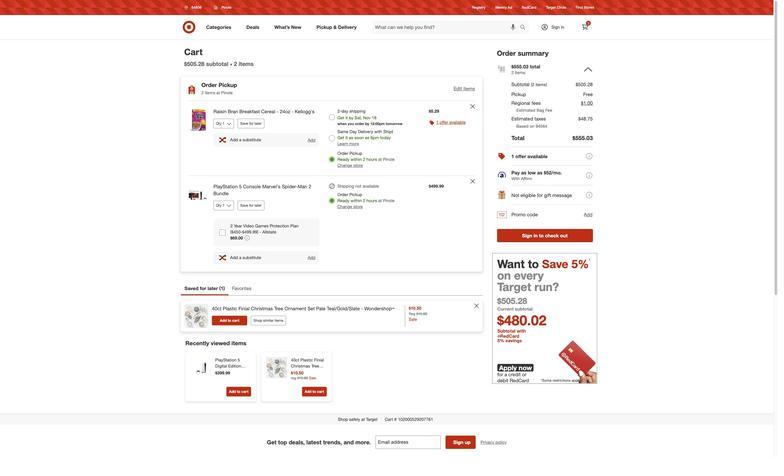 Task type: locate. For each thing, give the bounding box(es) containing it.
1 horizontal spatial on
[[530, 124, 535, 129]]

later for breakfast
[[255, 121, 262, 126]]

2 vertical spatial sign
[[453, 440, 464, 446]]

1 vertical spatial save for later button
[[238, 201, 264, 210]]

0 vertical spatial redcard
[[522, 5, 536, 10]]

add to cart button down $10.50 reg $15.00 sale
[[302, 387, 327, 397]]

2 horizontal spatial $505.28
[[576, 82, 593, 88]]

playstation for playstation 5 digital edition console
[[215, 358, 237, 363]]

hours down shipping not available at the left of page
[[366, 198, 377, 203]]

1 vertical spatial save for later
[[240, 203, 262, 208]]

plastic inside list item
[[223, 306, 237, 312]]

playstation 5 console marvel&#39;s spider-man 2 bundle image
[[186, 183, 210, 207]]

to right the want
[[528, 257, 539, 271]]

2 ready from the top
[[337, 198, 350, 203]]

within for store pickup option
[[351, 157, 362, 162]]

target right safely
[[366, 417, 378, 422]]

1 horizontal spatial subtotal
[[515, 306, 533, 312]]

40ct inside 40ct plastic finial christmas tree ornament set pale teal/gold/slate - wondershop™ link
[[212, 306, 221, 312]]

cart down playstation 5 digital edition console link on the left of the page
[[241, 390, 248, 394]]

what's new link
[[269, 21, 309, 34]]

1 horizontal spatial $15.00
[[416, 312, 427, 316]]

console left marvel's
[[243, 184, 261, 190]]

2 vertical spatial available
[[363, 184, 379, 189]]

sign in
[[552, 24, 564, 30]]

change store button
[[337, 163, 363, 169], [337, 204, 363, 210]]

sign left up
[[453, 440, 464, 446]]

0 vertical spatial a
[[239, 137, 241, 142]]

learn more button
[[337, 141, 359, 147]]

weekly ad link
[[495, 5, 512, 10]]

$10.50 inside $10.50 reg $15.00 sale
[[291, 371, 304, 376]]

- right teal/gold/slate
[[361, 306, 363, 312]]

registry
[[472, 5, 486, 10]]

ready for store pickup radio
[[337, 198, 350, 203]]

order pickup 2 items at pinole
[[201, 82, 237, 95]]

None radio
[[329, 114, 335, 120]]

1 offer available down $5.29
[[436, 120, 466, 125]]

5 inside "playstation 5 console marvel's spider-man 2 bundle"
[[239, 184, 242, 190]]

it
[[346, 115, 348, 120], [346, 135, 348, 140]]

1 vertical spatial 40ct
[[291, 358, 299, 363]]

0 vertical spatial with
[[374, 129, 382, 134]]

0 vertical spatial change store button
[[337, 163, 363, 169]]

delivery up soon
[[358, 129, 373, 134]]

1 horizontal spatial target
[[498, 280, 531, 294]]

it inside '2-day shipping get it by sat, nov 18 when you order by 12:00pm tomorrow'
[[346, 115, 348, 120]]

1 offer available inside button
[[512, 153, 548, 159]]

order down shipping
[[337, 192, 348, 197]]

2 vertical spatial target
[[366, 417, 378, 422]]

- inside list item
[[361, 306, 363, 312]]

0 vertical spatial on
[[530, 124, 535, 129]]

games
[[255, 223, 269, 228]]

0 horizontal spatial $10.50
[[291, 371, 304, 376]]

1 within from the top
[[351, 157, 362, 162]]

5
[[239, 184, 242, 190], [238, 358, 240, 363]]

add
[[230, 137, 238, 142], [308, 137, 315, 143], [584, 212, 593, 218], [230, 255, 238, 260], [308, 255, 315, 260], [220, 318, 227, 323], [229, 390, 236, 394], [305, 390, 312, 394]]

$499.99)
[[242, 229, 258, 234]]

save down breakfast
[[240, 121, 248, 126]]

subtotal
[[206, 60, 228, 67], [515, 306, 533, 312]]

digital
[[215, 364, 227, 369]]

pinole inside order pickup 2 items at pinole
[[221, 90, 233, 95]]

on inside on every target run?
[[498, 269, 511, 283]]

40ct plastic finial christmas tree ornament set - wondershop™ image
[[266, 357, 287, 378], [266, 357, 287, 378]]

tree inside 40ct plastic finial christmas tree ornament set - wondershop™
[[311, 364, 319, 369]]

cart
[[184, 46, 203, 57], [385, 417, 393, 422]]

0 vertical spatial offer
[[440, 120, 448, 125]]

- left '24oz' at top left
[[277, 109, 279, 115]]

target inside on every target run?
[[498, 280, 531, 294]]

not
[[355, 184, 362, 189]]

subtotal inside "$505.28 current subtotal $480.02"
[[515, 306, 533, 312]]

2 vertical spatial get
[[267, 439, 277, 446]]

1 horizontal spatial delivery
[[358, 129, 373, 134]]

pickup down 2 items
[[219, 82, 237, 88]]

as
[[349, 135, 353, 140], [365, 135, 369, 140], [521, 170, 527, 176], [537, 170, 543, 176]]

a
[[239, 137, 241, 142], [239, 255, 241, 260], [505, 372, 507, 378]]

0 vertical spatial $15.00
[[416, 312, 427, 316]]

1 vertical spatial save
[[240, 203, 248, 208]]

available
[[449, 120, 466, 125], [528, 153, 548, 159], [363, 184, 379, 189]]

0 horizontal spatial shop
[[254, 318, 262, 323]]

ready right store pickup radio
[[337, 198, 350, 203]]

$10.50 for $10.50 reg $15.00 sale
[[291, 371, 304, 376]]

wondershop™ inside 40ct plastic finial christmas tree ornament set - wondershop™
[[291, 376, 317, 381]]

2 cart item ready to fulfill group from the top
[[181, 176, 482, 272]]

1 vertical spatial subtotal
[[498, 329, 516, 334]]

in inside button
[[534, 233, 538, 239]]

1 it from the top
[[346, 115, 348, 120]]

as up "affirm"
[[521, 170, 527, 176]]

raisin bran breakfast cereal - 24oz - kellogg's link
[[213, 108, 319, 115]]

with up savings
[[517, 329, 526, 334]]

1 horizontal spatial tree
[[311, 364, 319, 369]]

40ct plastic finial christmas tree ornament set - wondershop™
[[291, 358, 324, 381]]

substitute
[[243, 137, 261, 142], [243, 255, 261, 260]]

redcard
[[522, 5, 536, 10], [501, 334, 520, 339], [510, 378, 529, 384]]

1 vertical spatial playstation
[[215, 358, 237, 363]]

1 vertical spatial shop
[[338, 417, 348, 422]]

you
[[348, 121, 354, 126]]

1 ready from the top
[[337, 157, 350, 162]]

subtotal up order pickup 2 items at pinole
[[206, 60, 228, 67]]

cart for cart
[[184, 46, 203, 57]]

plastic for 40ct plastic finial christmas tree ornament set - wondershop™
[[300, 358, 313, 363]]

1 vertical spatial delivery
[[358, 129, 373, 134]]

store up shipping not available at the left of page
[[353, 163, 363, 168]]

tree
[[274, 306, 283, 312], [311, 364, 319, 369]]

1 down $5.29
[[436, 120, 439, 125]]

1 vertical spatial subtotal
[[515, 306, 533, 312]]

items inside button
[[275, 318, 283, 323]]

plastic for 40ct plastic finial christmas tree ornament set pale teal/gold/slate - wondershop™
[[223, 306, 237, 312]]

set inside list item
[[308, 306, 315, 312]]

plan
[[290, 223, 299, 228]]

1 offer available button up the $52/mo.
[[497, 147, 593, 166]]

$505.28 for $505.28 current subtotal $480.02
[[498, 296, 527, 306]]

change
[[337, 163, 352, 168], [337, 204, 352, 209]]

1 save for later button from the top
[[238, 119, 264, 128]]

1 vertical spatial target
[[498, 280, 531, 294]]

What can we help you find? suggestions appear below search field
[[371, 21, 522, 34]]

in
[[561, 24, 564, 30], [534, 233, 538, 239]]

deals,
[[289, 439, 305, 446]]

day
[[341, 109, 348, 114]]

2 horizontal spatial sign
[[552, 24, 560, 30]]

at
[[216, 90, 220, 95], [378, 157, 382, 162], [378, 198, 382, 203], [361, 417, 365, 422]]

set for -
[[311, 370, 317, 375]]

2 store from the top
[[353, 204, 363, 209]]

0 vertical spatial shop
[[254, 318, 262, 323]]

ornament
[[285, 306, 306, 312], [291, 370, 310, 375]]

1 offer available button down $5.29
[[436, 119, 466, 125]]

-
[[277, 109, 279, 115], [292, 109, 293, 115], [260, 229, 261, 234], [361, 306, 363, 312], [319, 370, 320, 375]]

0 horizontal spatial 5%
[[498, 338, 504, 344]]

1 store from the top
[[353, 163, 363, 168]]

2 inside $555.03 total 2 items
[[512, 70, 514, 75]]

add to cart button down $399.99
[[226, 387, 251, 397]]

0 vertical spatial set
[[308, 306, 315, 312]]

2 save for later button from the top
[[238, 201, 264, 210]]

in for sign in
[[561, 24, 564, 30]]

add to cart inside '40ct plastic finial christmas tree ornament set pale teal/gold/slate - wondershop™' list item
[[220, 318, 239, 323]]

$1.00
[[581, 100, 593, 106]]

christmas inside 40ct plastic finial christmas tree ornament set - wondershop™
[[291, 364, 310, 369]]

2 change from the top
[[337, 204, 352, 209]]

1 vertical spatial ornament
[[291, 370, 310, 375]]

1 vertical spatial on
[[498, 269, 511, 283]]

5 inside playstation 5 digital edition console
[[238, 358, 240, 363]]

1 cart item ready to fulfill group from the top
[[181, 101, 482, 176]]

learn
[[337, 141, 348, 146]]

1 horizontal spatial 5%
[[572, 257, 589, 271]]

order down learn
[[337, 151, 348, 156]]

by up 'you'
[[349, 115, 353, 120]]

2 up 'raisin bran breakfast cereal - 24oz - kellogg's' image
[[201, 90, 204, 95]]

1 left favorites
[[221, 286, 223, 292]]

bag
[[537, 108, 544, 113]]

delivery right & on the left of the page
[[338, 24, 357, 30]]

save for later down breakfast
[[240, 121, 262, 126]]

1 horizontal spatial offer
[[516, 153, 526, 159]]

to inside $399.99 add to cart
[[237, 390, 240, 394]]

order pickup ready within 2 hours at pinole change store down not
[[337, 192, 395, 209]]

$10.50 inside "$10.50 reg $15.00 sale"
[[409, 306, 421, 311]]

cart for cart # 102000529207761
[[385, 417, 393, 422]]

1 vertical spatial 5%
[[498, 338, 504, 344]]

hours
[[366, 157, 377, 162], [366, 198, 377, 203]]

within down more on the left top of the page
[[351, 157, 362, 162]]

cart up $505.28 subtotal
[[184, 46, 203, 57]]

at down '6pm'
[[378, 157, 382, 162]]

sign down promo code
[[522, 233, 532, 239]]

1 vertical spatial add a substitute
[[230, 255, 261, 260]]

0 vertical spatial by
[[349, 115, 353, 120]]

0 vertical spatial finial
[[238, 306, 250, 312]]

1 horizontal spatial cart
[[385, 417, 393, 422]]

40ct
[[212, 306, 221, 312], [291, 358, 299, 363]]

offer inside cart item ready to fulfill group
[[440, 120, 448, 125]]

order pickup ready within 2 hours at pinole change store down more on the left top of the page
[[337, 151, 395, 168]]

2 up subtotal (2 items)
[[512, 70, 514, 75]]

restrictions
[[553, 378, 571, 383]]

console inside playstation 5 digital edition console
[[215, 370, 231, 375]]

2 vertical spatial redcard
[[510, 378, 529, 384]]

1 horizontal spatial wondershop™
[[364, 306, 394, 312]]

$555.03 for $555.03
[[573, 135, 593, 141]]

subtotal right current
[[515, 306, 533, 312]]

0 horizontal spatial tree
[[274, 306, 283, 312]]

to
[[539, 233, 544, 239], [528, 257, 539, 271], [228, 318, 231, 323], [237, 390, 240, 394], [313, 390, 316, 394]]

shop inside button
[[254, 318, 262, 323]]

save for later
[[240, 121, 262, 126], [240, 203, 262, 208]]

a down breakfast
[[239, 137, 241, 142]]

cart item ready to fulfill group
[[181, 101, 482, 176], [181, 176, 482, 272]]

2 within from the top
[[351, 198, 362, 203]]

0 vertical spatial get
[[337, 115, 344, 120]]

estimated down regional fees
[[517, 108, 535, 113]]

save for later for breakfast
[[240, 121, 262, 126]]

finial up $10.50 reg $15.00 sale
[[314, 358, 324, 363]]

christmas inside list item
[[251, 306, 273, 312]]

redcard down apply now button
[[510, 378, 529, 384]]

offer
[[440, 120, 448, 125], [516, 153, 526, 159]]

a for bottommost add button
[[239, 255, 241, 260]]

search
[[517, 25, 532, 31]]

cart for 40ct plastic finial christmas tree ornament set - wondershop™ add to cart button
[[317, 390, 324, 394]]

1 change from the top
[[337, 163, 352, 168]]

1 vertical spatial $10.50
[[291, 371, 304, 376]]

saved for later ( 1 )
[[185, 286, 225, 292]]

2 order pickup ready within 2 hours at pinole change store from the top
[[337, 192, 395, 209]]

1 vertical spatial plastic
[[300, 358, 313, 363]]

40ct down (
[[212, 306, 221, 312]]

shop left similar
[[254, 318, 262, 323]]

to down edition
[[237, 390, 240, 394]]

1 hours from the top
[[366, 157, 377, 162]]

*
[[589, 259, 591, 263]]

later left (
[[208, 286, 218, 292]]

raisin bran breakfast cereal - 24oz - kellogg's image
[[186, 108, 210, 132]]

target
[[546, 5, 556, 10], [498, 280, 531, 294], [366, 417, 378, 422]]

playstation 5 digital edition console image
[[191, 357, 212, 378], [191, 357, 212, 378]]

set inside 40ct plastic finial christmas tree ornament set - wondershop™
[[311, 370, 317, 375]]

1 vertical spatial add to cart
[[305, 390, 324, 394]]

2 right man at left
[[309, 184, 311, 190]]

get inside same day delivery with shipt get it as soon as 6pm today learn more
[[337, 135, 344, 140]]

saved
[[185, 286, 199, 292]]

0 horizontal spatial $15.00
[[297, 376, 308, 380]]

1 horizontal spatial add to cart
[[305, 390, 324, 394]]

target left circle
[[546, 5, 556, 10]]

pinole inside pinole dropdown button
[[221, 5, 231, 10]]

add inside $399.99 add to cart
[[229, 390, 236, 394]]

$505.28 inside "$505.28 current subtotal $480.02"
[[498, 296, 527, 306]]

40ct for 40ct plastic finial christmas tree ornament set pale teal/gold/slate - wondershop™
[[212, 306, 221, 312]]

1 save for later from the top
[[240, 121, 262, 126]]

1 vertical spatial estimated
[[512, 116, 533, 122]]

sale for $10.50 reg $15.00 sale
[[409, 317, 417, 322]]

playstation up digital
[[215, 358, 237, 363]]

redcard right ad
[[522, 5, 536, 10]]

1 vertical spatial with
[[517, 329, 526, 334]]

to up viewed
[[228, 318, 231, 323]]

0 horizontal spatial on
[[498, 269, 511, 283]]

0 horizontal spatial $505.28
[[184, 60, 205, 67]]

1 vertical spatial get
[[337, 135, 344, 140]]

40ct inside 40ct plastic finial christmas tree ornament set - wondershop™
[[291, 358, 299, 363]]

items
[[239, 60, 254, 67], [515, 70, 526, 75], [463, 86, 475, 92], [205, 90, 215, 95], [275, 318, 283, 323], [231, 340, 246, 347]]

0 vertical spatial store
[[353, 163, 363, 168]]

cart inside '40ct plastic finial christmas tree ornament set pale teal/gold/slate - wondershop™' list item
[[232, 318, 239, 323]]

1 horizontal spatial $10.50
[[409, 306, 421, 311]]

2 hours from the top
[[366, 198, 377, 203]]

change for store pickup option
[[337, 163, 352, 168]]

redcard inside apply now for a credit or debit redcard
[[510, 378, 529, 384]]

sale down reg
[[409, 317, 417, 322]]

pickup
[[316, 24, 332, 30], [219, 82, 237, 88], [512, 91, 526, 97], [350, 151, 362, 156], [350, 192, 362, 197]]

- right $10.50 reg $15.00 sale
[[319, 370, 320, 375]]

1 horizontal spatial 40ct
[[291, 358, 299, 363]]

christmas up similar
[[251, 306, 273, 312]]

change store button right store pickup option
[[337, 163, 363, 169]]

2 link
[[579, 21, 592, 34]]

1 vertical spatial offer
[[516, 153, 526, 159]]

estimated for estimated taxes
[[512, 116, 533, 122]]

want
[[498, 257, 525, 271]]

on
[[530, 124, 535, 129], [498, 269, 511, 283]]

get left top
[[267, 439, 277, 446]]

total
[[530, 64, 541, 70]]

substitute down breakfast
[[243, 137, 261, 142]]

0 vertical spatial console
[[243, 184, 261, 190]]

save for breakfast
[[240, 121, 248, 126]]

1 horizontal spatial available
[[449, 120, 466, 125]]

save for later button down "playstation 5 console marvel's spider-man 2 bundle"
[[238, 201, 264, 210]]

add to cart
[[220, 318, 239, 323], [305, 390, 324, 394]]

0 horizontal spatial $555.03
[[512, 64, 529, 70]]

change for store pickup radio
[[337, 204, 352, 209]]

find stores
[[576, 5, 594, 10]]

5 for console
[[239, 184, 242, 190]]

0 horizontal spatial delivery
[[338, 24, 357, 30]]

sale right reg
[[309, 376, 316, 380]]

add to cart up viewed
[[220, 318, 239, 323]]

playstation inside "playstation 5 console marvel's spider-man 2 bundle"
[[213, 184, 238, 190]]

plastic down the )
[[223, 306, 237, 312]]

1 vertical spatial wondershop™
[[291, 376, 317, 381]]

$15.00 inside "$10.50 reg $15.00 sale"
[[416, 312, 427, 316]]

based
[[517, 124, 529, 129]]

0 vertical spatial substitute
[[243, 137, 261, 142]]

order pickup ready within 2 hours at pinole change store for store pickup radio
[[337, 192, 395, 209]]

pickup inside order pickup 2 items at pinole
[[219, 82, 237, 88]]

estimated taxes
[[512, 116, 546, 122]]

save for later button down breakfast
[[238, 119, 264, 128]]

40ct up $10.50 reg $15.00 sale
[[291, 358, 299, 363]]

0 vertical spatial 5
[[239, 184, 242, 190]]

substitute for bottommost add button
[[243, 255, 261, 260]]

0 vertical spatial save for later
[[240, 121, 262, 126]]

sign for sign in
[[552, 24, 560, 30]]

plastic inside 40ct plastic finial christmas tree ornament set - wondershop™
[[300, 358, 313, 363]]

change store button right store pickup radio
[[337, 204, 363, 210]]

1 horizontal spatial by
[[365, 121, 369, 126]]

2 change store button from the top
[[337, 204, 363, 210]]

store for store pickup option
[[353, 163, 363, 168]]

2 substitute from the top
[[243, 255, 261, 260]]

1 horizontal spatial 1 offer available
[[512, 153, 548, 159]]

0 vertical spatial change
[[337, 163, 352, 168]]

1 change store button from the top
[[337, 163, 363, 169]]

save for later down "playstation 5 console marvel's spider-man 2 bundle"
[[240, 203, 262, 208]]

safely
[[349, 417, 360, 422]]

1 vertical spatial available
[[528, 153, 548, 159]]

1 order pickup ready within 2 hours at pinole change store from the top
[[337, 151, 395, 168]]

2 save for later from the top
[[240, 203, 262, 208]]

on down estimated taxes
[[530, 124, 535, 129]]

subtotal up 5% savings
[[498, 329, 516, 334]]

2 inside order pickup 2 items at pinole
[[201, 90, 204, 95]]

delivery inside same day delivery with shipt get it as soon as 6pm today learn more
[[358, 129, 373, 134]]

2 vertical spatial a
[[505, 372, 507, 378]]

0 vertical spatial cart
[[184, 46, 203, 57]]

ornament inside 40ct plastic finial christmas tree ornament set pale teal/gold/slate - wondershop™ link
[[285, 306, 306, 312]]

2 horizontal spatial available
[[528, 153, 548, 159]]

debit
[[498, 378, 508, 384]]

in left check at the right of the page
[[534, 233, 538, 239]]

affirm image
[[497, 171, 507, 181]]

0 vertical spatial estimated
[[517, 108, 535, 113]]

0 horizontal spatial cart
[[184, 46, 203, 57]]

hours for store pickup radio
[[366, 198, 377, 203]]

1 vertical spatial change
[[337, 204, 352, 209]]

1 horizontal spatial $505.28
[[498, 296, 527, 306]]

0 vertical spatial 1 offer available
[[436, 120, 466, 125]]

2 inside "playstation 5 console marvel's spider-man 2 bundle"
[[309, 184, 311, 190]]

a for topmost add button
[[239, 137, 241, 142]]

video
[[243, 223, 254, 228]]

2 down stores
[[588, 21, 589, 25]]

at down shipping not available at the left of page
[[378, 198, 382, 203]]

latest
[[306, 439, 322, 446]]

favorites link
[[228, 283, 255, 296]]

today
[[380, 135, 391, 140]]

and
[[344, 439, 354, 446]]

in down circle
[[561, 24, 564, 30]]

1 vertical spatial a
[[239, 255, 241, 260]]

pinole button
[[210, 2, 235, 13]]

$555.03 inside $555.03 total 2 items
[[512, 64, 529, 70]]

sale inside "$10.50 reg $15.00 sale"
[[409, 317, 417, 322]]

by down nov
[[365, 121, 369, 126]]

weekly ad
[[495, 5, 512, 10]]

None text field
[[376, 436, 441, 449]]

sale inside $10.50 reg $15.00 sale
[[309, 376, 316, 380]]

2 add a substitute from the top
[[230, 255, 261, 260]]

ornament up reg
[[291, 370, 310, 375]]

change up shipping
[[337, 163, 352, 168]]

ornament inside 40ct plastic finial christmas tree ornament set - wondershop™
[[291, 370, 310, 375]]

edit items
[[454, 86, 475, 92]]

5 for digital
[[238, 358, 240, 363]]

ornament for pale
[[285, 306, 306, 312]]

get inside '2-day shipping get it by sat, nov 18 when you order by 12:00pm tomorrow'
[[337, 115, 344, 120]]

1 vertical spatial $505.28
[[576, 82, 593, 88]]

0 horizontal spatial available
[[363, 184, 379, 189]]

hours down '6pm'
[[366, 157, 377, 162]]

finial inside 40ct plastic finial christmas tree ornament set - wondershop™
[[314, 358, 324, 363]]

playstation up bundle
[[213, 184, 238, 190]]

1 vertical spatial 1
[[512, 153, 514, 159]]

cart down 40ct plastic finial christmas tree ornament set - wondershop™ link
[[317, 390, 324, 394]]

2 it from the top
[[346, 135, 348, 140]]

$555.03 for $555.03 total 2 items
[[512, 64, 529, 70]]

tree up shop similar items
[[274, 306, 283, 312]]

$555.03 down $48.75
[[573, 135, 593, 141]]

$505.28 for $505.28 subtotal
[[184, 60, 205, 67]]

a down $69.00
[[239, 255, 241, 260]]

sign in to check out
[[522, 233, 568, 239]]

1 vertical spatial set
[[311, 370, 317, 375]]

store down shipping not available at the left of page
[[353, 204, 363, 209]]

summary
[[518, 49, 549, 57]]

$15.00 inside $10.50 reg $15.00 sale
[[297, 376, 308, 380]]

eligible
[[521, 192, 536, 198]]

on left every
[[498, 269, 511, 283]]

2 down same day delivery with shipt get it as soon as 6pm today learn more
[[363, 157, 365, 162]]

0 horizontal spatial with
[[374, 129, 382, 134]]

tree inside list item
[[274, 306, 283, 312]]

0 horizontal spatial offer
[[440, 120, 448, 125]]

ornament for -
[[291, 370, 310, 375]]

1 horizontal spatial sign
[[522, 233, 532, 239]]

it inside same day delivery with shipt get it as soon as 6pm today learn more
[[346, 135, 348, 140]]

$505.28
[[184, 60, 205, 67], [576, 82, 593, 88], [498, 296, 527, 306]]

sign down target circle link
[[552, 24, 560, 30]]

None radio
[[329, 135, 335, 141], [329, 183, 335, 189], [329, 135, 335, 141], [329, 183, 335, 189]]

1 offer available up low
[[512, 153, 548, 159]]

playstation inside playstation 5 digital edition console
[[215, 358, 237, 363]]

1 horizontal spatial sale
[[409, 317, 417, 322]]

add to cart down $10.50 reg $15.00 sale
[[305, 390, 324, 394]]

weekly
[[495, 5, 507, 10]]

0 vertical spatial $505.28
[[184, 60, 205, 67]]

console down digital
[[215, 370, 231, 375]]

playstation
[[213, 184, 238, 190], [215, 358, 237, 363]]

cart for add to cart button above viewed
[[232, 318, 239, 323]]

estimated
[[517, 108, 535, 113], [512, 116, 533, 122]]

finial inside list item
[[238, 306, 250, 312]]

0 horizontal spatial wondershop™
[[291, 376, 317, 381]]

fees
[[532, 100, 541, 106]]

change store button for store pickup option
[[337, 163, 363, 169]]

save up video
[[240, 203, 248, 208]]

1 up pay
[[512, 153, 514, 159]]

1 add a substitute from the top
[[230, 137, 261, 142]]

code
[[527, 212, 538, 218]]

1 substitute from the top
[[243, 137, 261, 142]]

add to cart for add to cart button above viewed
[[220, 318, 239, 323]]

privacy policy
[[481, 440, 507, 445]]

total
[[512, 135, 525, 142]]

it down 'day' in the left of the page
[[346, 115, 348, 120]]



Task type: vqa. For each thing, say whether or not it's contained in the screenshot.
right the
no



Task type: describe. For each thing, give the bounding box(es) containing it.
viewed
[[211, 340, 230, 347]]

day
[[350, 129, 357, 134]]

order up $555.03 total 2 items
[[497, 49, 516, 57]]

2 right $505.28 subtotal
[[234, 60, 237, 67]]

similar
[[263, 318, 274, 323]]

items inside dropdown button
[[463, 86, 475, 92]]

save for console
[[240, 203, 248, 208]]

more.
[[355, 439, 371, 446]]

tree for pale
[[274, 306, 283, 312]]

favorites
[[232, 286, 252, 292]]

1 vertical spatial redcard
[[501, 334, 520, 339]]

protection
[[270, 223, 289, 228]]

recently
[[185, 340, 209, 347]]

want to save 5% *
[[498, 257, 591, 271]]

add a substitute for bottommost add button
[[230, 255, 261, 260]]

check
[[545, 233, 559, 239]]

94564
[[536, 124, 547, 129]]

items)
[[536, 82, 547, 87]]

add to cart for 40ct plastic finial christmas tree ornament set - wondershop™ add to cart button
[[305, 390, 324, 394]]

change store button for store pickup radio
[[337, 204, 363, 210]]

hours for store pickup option
[[366, 157, 377, 162]]

subtotal with
[[498, 329, 527, 334]]

order pickup ready within 2 hours at pinole change store for store pickup option
[[337, 151, 395, 168]]

Service plan checkbox
[[220, 230, 226, 236]]

1 vertical spatial add button
[[584, 211, 593, 219]]

find stores link
[[576, 5, 594, 10]]

1 vertical spatial 1 offer available button
[[497, 147, 593, 166]]

shipt
[[383, 129, 393, 134]]

at right safely
[[361, 417, 365, 422]]

later for console
[[255, 203, 262, 208]]

a inside apply now for a credit or debit redcard
[[505, 372, 507, 378]]

2 inside 2 link
[[588, 21, 589, 25]]

spider-
[[282, 184, 298, 190]]

low
[[528, 170, 536, 176]]

2 items
[[234, 60, 254, 67]]

cart inside $399.99 add to cart
[[241, 390, 248, 394]]

shop for shop similar items
[[254, 318, 262, 323]]

tomorrow
[[386, 121, 403, 126]]

$15.00 for $10.50 reg $15.00 sale
[[297, 376, 308, 380]]

0 horizontal spatial target
[[366, 417, 378, 422]]

to left check at the right of the page
[[539, 233, 544, 239]]

raisin
[[213, 109, 227, 115]]

search button
[[517, 21, 532, 35]]

tree for -
[[311, 364, 319, 369]]

substitute for topmost add button
[[243, 137, 261, 142]]

sign in link
[[536, 21, 574, 34]]

apply now for a credit or debit redcard
[[498, 364, 532, 384]]

$505.28 current subtotal $480.02
[[498, 296, 547, 329]]

order
[[355, 121, 364, 126]]

$10.50 reg $15.00 sale
[[409, 306, 427, 322]]

to inside '40ct plastic finial christmas tree ornament set pale teal/gold/slate - wondershop™' list item
[[228, 318, 231, 323]]

find
[[576, 5, 583, 10]]

christmas for 40ct plastic finial christmas tree ornament set pale teal/gold/slate - wondershop™
[[251, 306, 273, 312]]

2 inside 2 year video games protection plan ($450-$499.99) - allstate
[[230, 223, 233, 228]]

ad
[[508, 5, 512, 10]]

ready for store pickup option
[[337, 157, 350, 162]]

pay
[[512, 170, 520, 176]]

2-day shipping get it by sat, nov 18 when you order by 12:00pm tomorrow
[[337, 109, 403, 126]]

man
[[298, 184, 307, 190]]

registry link
[[472, 5, 486, 10]]

promo code
[[512, 212, 538, 218]]

raisin bran breakfast cereal - 24oz - kellogg's
[[213, 109, 315, 115]]

trends,
[[323, 439, 342, 446]]

- right '24oz' at top left
[[292, 109, 293, 115]]

items inside order pickup 2 items at pinole
[[205, 90, 215, 95]]

delivery for day
[[358, 129, 373, 134]]

or
[[522, 372, 527, 378]]

$5.29
[[429, 109, 439, 114]]

pickup down shipping not available at the left of page
[[350, 192, 362, 197]]

102000529207761
[[398, 417, 433, 422]]

shop similar items button
[[251, 316, 286, 326]]

estimated bag fee
[[517, 108, 552, 113]]

playstation 5 digital edition console
[[215, 358, 241, 375]]

kellogg's
[[295, 109, 315, 115]]

$480.02
[[498, 312, 547, 329]]

#
[[394, 417, 397, 422]]

what's
[[274, 24, 290, 30]]

40ct for 40ct plastic finial christmas tree ornament set - wondershop™
[[291, 358, 299, 363]]

affirm image
[[498, 172, 506, 178]]

soon
[[355, 135, 364, 140]]

cereal
[[261, 109, 275, 115]]

as down day
[[349, 135, 353, 140]]

delivery for &
[[338, 24, 357, 30]]

pickup up regional
[[512, 91, 526, 97]]

18
[[372, 115, 377, 120]]

$10.50 for $10.50 reg $15.00 sale
[[409, 306, 421, 311]]

add a substitute for topmost add button
[[230, 137, 261, 142]]

save for later for console
[[240, 203, 262, 208]]

2 vertical spatial save
[[542, 257, 569, 271]]

2 vertical spatial later
[[208, 286, 218, 292]]

0 horizontal spatial 1 offer available button
[[436, 119, 466, 125]]

when
[[337, 121, 347, 126]]

add to cart button for playstation 5 digital edition console
[[226, 387, 251, 397]]

playstation 5 digital edition console link
[[215, 357, 250, 375]]

sat,
[[355, 115, 362, 120]]

40ct plastic finial christmas tree ornament set - wondershop™ link
[[291, 357, 326, 381]]

Store pickup radio
[[329, 156, 335, 163]]

for down breakfast
[[249, 121, 254, 126]]

cart item ready to fulfill group containing playstation 5 console marvel's spider-man 2 bundle
[[181, 176, 482, 272]]

subtotal for subtotal with
[[498, 329, 516, 334]]

2 down shipping not available at the left of page
[[363, 198, 365, 203]]

pickup left & on the left of the page
[[316, 24, 332, 30]]

0 horizontal spatial subtotal
[[206, 60, 228, 67]]

sign for sign up
[[453, 440, 464, 446]]

console inside "playstation 5 console marvel's spider-man 2 bundle"
[[243, 184, 261, 190]]

within for store pickup radio
[[351, 198, 362, 203]]

$69.00
[[230, 235, 243, 241]]

shipping
[[337, 184, 354, 189]]

christmas for 40ct plastic finial christmas tree ornament set - wondershop™
[[291, 364, 310, 369]]

affirm
[[521, 176, 532, 181]]

gift
[[544, 192, 551, 198]]

order summary
[[497, 49, 549, 57]]

for inside apply now for a credit or debit redcard
[[498, 372, 503, 378]]

edit
[[454, 86, 462, 92]]

order inside order pickup 2 items at pinole
[[201, 82, 217, 88]]

shop for shop safely at target
[[338, 417, 348, 422]]

cart item ready to fulfill group containing raisin bran breakfast cereal - 24oz - kellogg's
[[181, 101, 482, 176]]

for left gift
[[537, 192, 543, 198]]

add to cart button for 40ct plastic finial christmas tree ornament set - wondershop™
[[302, 387, 327, 397]]

pickup down more on the left top of the page
[[350, 151, 362, 156]]

40ct plastic finial christmas tree ornament set pale teal/gold/slate - wondershop™ list item
[[181, 301, 483, 332]]

2 vertical spatial 1
[[221, 286, 223, 292]]

regional fees
[[512, 100, 541, 106]]

$48.75
[[579, 116, 593, 122]]

wondershop™ inside list item
[[364, 306, 394, 312]]

shop safely at target
[[338, 417, 378, 422]]

finial for 40ct plastic finial christmas tree ornament set - wondershop™
[[314, 358, 324, 363]]

40ct plastic finial christmas tree ornament set pale teal/gold/slate - wondershop&#8482; image
[[184, 304, 208, 328]]

recently viewed items
[[185, 340, 246, 347]]

(2
[[531, 82, 535, 87]]

*some restrictions apply.
[[541, 378, 581, 383]]

add inside '40ct plastic finial christmas tree ornament set pale teal/gold/slate - wondershop™' list item
[[220, 318, 227, 323]]

$505.28 for $505.28
[[576, 82, 593, 88]]

free
[[584, 91, 593, 97]]

0 vertical spatial target
[[546, 5, 556, 10]]

at inside order pickup 2 items at pinole
[[216, 90, 220, 95]]

0 vertical spatial add button
[[307, 137, 316, 143]]

for right saved
[[200, 286, 206, 292]]

credit
[[509, 372, 521, 378]]

2 vertical spatial add button
[[307, 255, 316, 261]]

edit items button
[[454, 85, 475, 92]]

regional
[[512, 100, 531, 106]]

fee
[[545, 108, 552, 113]]

save for later button for breakfast
[[238, 119, 264, 128]]

as right low
[[537, 170, 543, 176]]

store for store pickup radio
[[353, 204, 363, 209]]

0 horizontal spatial 1 offer available
[[436, 120, 466, 125]]

playstation for playstation 5 console marvel's spider-man 2 bundle
[[213, 184, 238, 190]]

1 vertical spatial by
[[365, 121, 369, 126]]

subtotal for subtotal (2 items)
[[512, 82, 530, 88]]

with inside same day delivery with shipt get it as soon as 6pm today learn more
[[374, 129, 382, 134]]

not eligible for gift message
[[512, 192, 572, 198]]

6pm
[[371, 135, 379, 140]]

5% savings
[[498, 338, 522, 344]]

$1.00 button
[[581, 99, 593, 107]]

- inside 2 year video games protection plan ($450-$499.99) - allstate
[[260, 229, 261, 234]]

- inside 40ct plastic finial christmas tree ornament set - wondershop™
[[319, 370, 320, 375]]

playstation 5 console marvel's spider-man 2 bundle
[[213, 184, 311, 197]]

$10.50 reg $15.00 sale
[[291, 371, 316, 380]]

finial for 40ct plastic finial christmas tree ornament set pale teal/gold/slate - wondershop™
[[238, 306, 250, 312]]

sign up
[[453, 440, 471, 446]]

same day delivery with shipt get it as soon as 6pm today learn more
[[337, 129, 393, 146]]

for down "playstation 5 console marvel's spider-man 2 bundle"
[[249, 203, 254, 208]]

save for later button for console
[[238, 201, 264, 210]]

($450-
[[230, 229, 242, 234]]

top
[[278, 439, 287, 446]]

sign for sign in to check out
[[522, 233, 532, 239]]

set for pale
[[308, 306, 315, 312]]

0 vertical spatial 1
[[436, 120, 439, 125]]

Store pickup radio
[[329, 198, 335, 204]]

40ct plastic finial christmas tree ornament set pale teal/gold/slate - wondershop™
[[212, 306, 394, 312]]

as left '6pm'
[[365, 135, 369, 140]]

$399.99 add to cart
[[215, 371, 248, 394]]

in for sign in to check out
[[534, 233, 538, 239]]

items inside $555.03 total 2 items
[[515, 70, 526, 75]]

pickup & delivery
[[316, 24, 357, 30]]

reg
[[291, 376, 296, 380]]

bundle
[[213, 191, 229, 197]]

every
[[514, 269, 544, 283]]

sale for $10.50 reg $15.00 sale
[[309, 376, 316, 380]]

40ct plastic finial christmas tree ornament set pale teal/gold/slate - wondershop™ link
[[212, 305, 394, 312]]

add to cart button up viewed
[[212, 316, 247, 326]]

$15.00 for $10.50 reg $15.00 sale
[[416, 312, 427, 316]]

$499.99
[[429, 184, 444, 189]]

estimated for estimated bag fee
[[517, 108, 535, 113]]

$52/mo.
[[544, 170, 562, 176]]

sign in to check out button
[[497, 229, 593, 243]]

2-
[[337, 109, 341, 114]]

to down $10.50 reg $15.00 sale
[[313, 390, 316, 394]]



